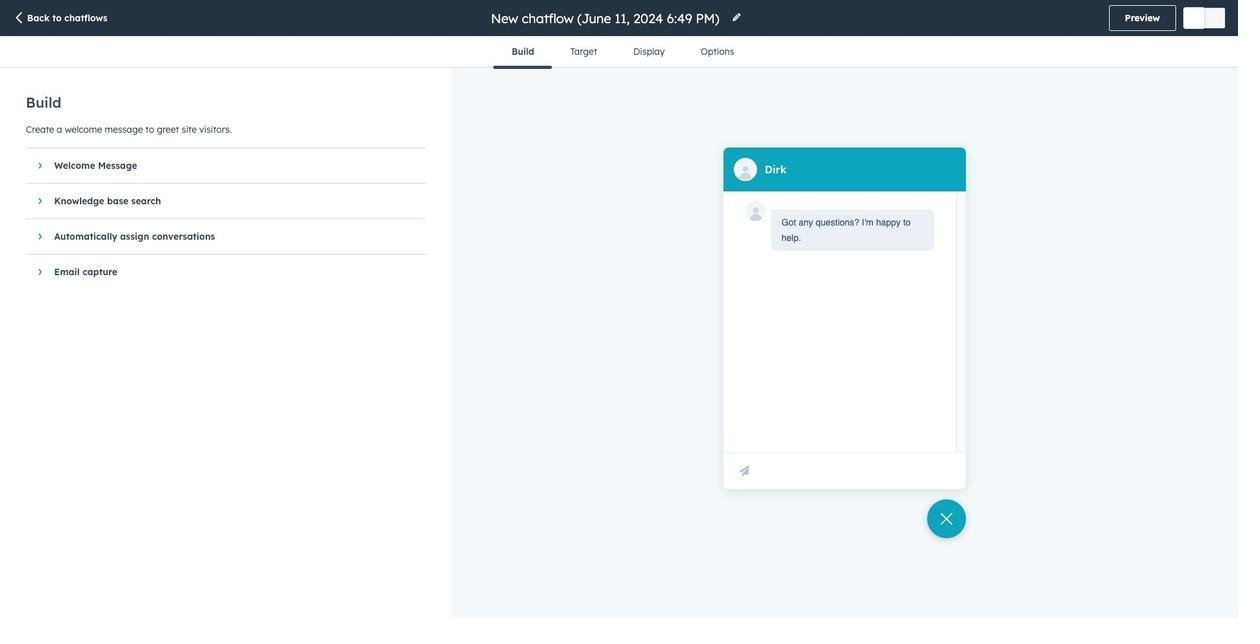 Task type: describe. For each thing, give the bounding box(es) containing it.
1 caret image from the top
[[38, 197, 42, 205]]

caret image
[[38, 162, 42, 170]]

agent says: got any questions? i'm happy to help. element
[[782, 215, 924, 246]]



Task type: locate. For each thing, give the bounding box(es) containing it.
1 vertical spatial caret image
[[38, 233, 42, 241]]

2 caret image from the top
[[38, 233, 42, 241]]

navigation
[[494, 36, 753, 69]]

caret image
[[38, 197, 42, 205], [38, 233, 42, 241], [38, 268, 42, 276]]

3 caret image from the top
[[38, 268, 42, 276]]

0 vertical spatial caret image
[[38, 197, 42, 205]]

2 vertical spatial caret image
[[38, 268, 42, 276]]

None field
[[490, 9, 724, 27]]



Task type: vqa. For each thing, say whether or not it's contained in the screenshot.
"contacts" to the top
no



